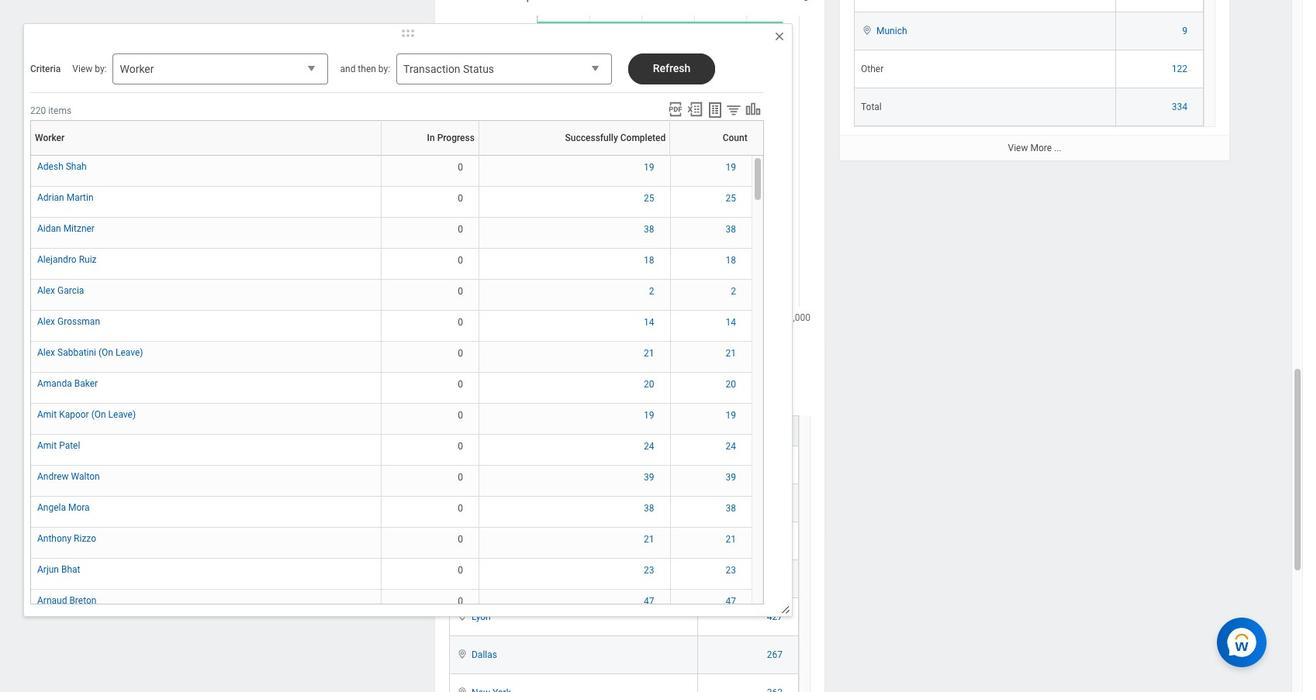Task type: describe. For each thing, give the bounding box(es) containing it.
ruiz
[[79, 254, 97, 265]]

worker location
[[457, 431, 525, 442]]

334 button
[[1172, 101, 1190, 114]]

14 for second 14 button from right
[[644, 317, 654, 328]]

0 button for alex garcia
[[458, 285, 465, 298]]

view for view by:
[[72, 64, 92, 74]]

adesh shah link
[[37, 158, 87, 172]]

alex for alex grossman
[[37, 316, 55, 327]]

2 2 button from the left
[[731, 285, 738, 298]]

...
[[1054, 143, 1061, 154]]

2 18 from the left
[[726, 255, 736, 266]]

0 for amit patel
[[458, 441, 463, 452]]

then
[[358, 64, 376, 74]]

alex sabbatini (on leave)
[[37, 347, 143, 358]]

1 14 button from the left
[[644, 316, 657, 329]]

0 for alex sabbatini (on leave)
[[458, 348, 463, 359]]

(on for sabbatini
[[98, 347, 113, 358]]

0 for arnaud breton
[[458, 596, 463, 607]]

in
[[427, 133, 435, 143]]

0 button for alex sabbatini (on leave)
[[458, 347, 465, 360]]

kapoor
[[59, 410, 89, 420]]

arjun bhat
[[37, 565, 80, 576]]

0 button for arjun bhat
[[458, 565, 465, 577]]

0 for andrew walton
[[458, 472, 463, 483]]

0 button for alex grossman
[[458, 316, 465, 329]]

compensation changes element
[[840, 0, 1229, 161]]

angela mora
[[37, 503, 90, 513]]

count button
[[698, 417, 798, 446]]

0 button for amanda baker
[[458, 379, 465, 391]]

aidan mitzner
[[37, 223, 95, 234]]

san francisco row
[[449, 447, 799, 485]]

23 for 2nd 23 "button" from the right
[[644, 565, 654, 576]]

andrew walton
[[37, 472, 100, 482]]

14 for 1st 14 button from the right
[[726, 317, 736, 328]]

alex for alex sabbatini (on leave)
[[37, 347, 55, 358]]

0 button for arnaud breton
[[458, 596, 465, 608]]

view for view more ...
[[1008, 143, 1028, 154]]

martin
[[66, 192, 93, 203]]

20 for 2nd "20" button from left
[[726, 379, 736, 390]]

122 button
[[1172, 63, 1190, 76]]

122
[[1172, 64, 1187, 75]]

view more ...
[[1008, 143, 1061, 154]]

alex grossman
[[37, 316, 100, 327]]

arnaud breton
[[37, 596, 97, 607]]

andrew walton link
[[37, 468, 100, 482]]

baker
[[74, 379, 98, 389]]

alejandro
[[37, 254, 77, 265]]

alex sabbatini (on leave) link
[[37, 344, 143, 358]]

47 for 2nd 47 button
[[726, 596, 736, 607]]

2 47 button from the left
[[726, 596, 738, 608]]

other element
[[861, 61, 884, 75]]

arjun
[[37, 565, 59, 576]]

267 button
[[767, 649, 785, 662]]

london
[[472, 536, 503, 547]]

alejandro ruiz link
[[37, 251, 97, 265]]

view more ... link
[[840, 135, 1229, 161]]

worker location button
[[450, 417, 697, 446]]

chicago
[[472, 574, 505, 585]]

0 button for angela mora
[[458, 503, 465, 515]]

refresh button
[[628, 54, 715, 85]]

aidan mitzner link
[[37, 220, 95, 234]]

shah
[[66, 161, 87, 172]]

off
[[475, 403, 488, 415]]

london link
[[472, 533, 503, 547]]

other
[[861, 64, 884, 75]]

transaction
[[403, 63, 460, 75]]

export to excel image
[[686, 101, 703, 118]]

1 by: from the left
[[95, 64, 107, 74]]

angela mora link
[[37, 499, 90, 513]]

location image for munich
[[861, 25, 873, 36]]

amanda
[[37, 379, 72, 389]]

amanda baker
[[37, 379, 98, 389]]

paris
[[472, 498, 493, 509]]

munich
[[876, 26, 907, 37]]

row containing munich
[[854, 13, 1204, 51]]

francisco
[[490, 460, 530, 471]]

garcia
[[57, 285, 84, 296]]

2 24 button from the left
[[726, 441, 738, 453]]

amit patel link
[[37, 437, 80, 451]]

alex garcia
[[37, 285, 84, 296]]

view printable version (pdf) image
[[667, 101, 684, 118]]

munich link
[[876, 23, 907, 37]]

adrian
[[37, 192, 64, 203]]

alex for alex garcia
[[37, 285, 55, 296]]

angela
[[37, 503, 66, 513]]

row containing dallas
[[449, 637, 799, 675]]

lyon link
[[472, 609, 491, 623]]

amit kapoor (on leave) link
[[37, 406, 136, 420]]

bhat
[[61, 565, 80, 576]]

sabbatini
[[57, 347, 96, 358]]

location
[[489, 431, 525, 442]]

chicago row
[[449, 561, 799, 599]]

time-
[[449, 403, 475, 415]]

patel
[[59, 441, 80, 451]]

427
[[767, 612, 783, 623]]

successfully
[[565, 133, 618, 143]]

export to worksheets image
[[706, 101, 724, 119]]

adrian martin link
[[37, 189, 93, 203]]

transaction status
[[403, 63, 494, 75]]

time-off requests
[[449, 403, 533, 415]]

in progress button
[[385, 120, 485, 155]]

anthony rizzo link
[[37, 531, 96, 544]]

leave) for amit kapoor (on leave)
[[108, 410, 136, 420]]

0 horizontal spatial count
[[458, 372, 483, 383]]

0 for adesh shah
[[458, 162, 463, 173]]

adesh shah
[[37, 161, 87, 172]]

successfully completed
[[565, 133, 666, 143]]

count for count button
[[723, 133, 747, 143]]

0 for arjun bhat
[[458, 565, 463, 576]]

alex grossman link
[[37, 313, 100, 327]]

267
[[767, 650, 783, 661]]

1 47 button from the left
[[644, 596, 657, 608]]

2 cell from the left
[[1116, 0, 1204, 13]]

mora
[[68, 503, 90, 513]]

location image for chicago
[[456, 573, 468, 584]]

23 for 1st 23 "button" from the right
[[726, 565, 736, 576]]

0 button for aidan mitzner
[[458, 223, 465, 236]]

walton
[[71, 472, 100, 482]]

2 by: from the left
[[378, 64, 390, 74]]

anthony rizzo
[[37, 534, 96, 544]]

worker inside popup button
[[457, 431, 486, 442]]

anthony
[[37, 534, 71, 544]]

requests
[[491, 403, 533, 415]]



Task type: locate. For each thing, give the bounding box(es) containing it.
9 0 button from the top
[[458, 410, 465, 422]]

1 0 from the top
[[458, 162, 463, 173]]

47
[[644, 596, 654, 607], [726, 596, 736, 607]]

leave) for alex sabbatini (on leave)
[[116, 347, 143, 358]]

amit for amit kapoor (on leave)
[[37, 410, 57, 420]]

39 button up paris row
[[644, 472, 657, 484]]

0 horizontal spatial 24 button
[[644, 441, 657, 453]]

worker right "view by:"
[[120, 63, 154, 75]]

by: right criteria
[[95, 64, 107, 74]]

alex left grossman
[[37, 316, 55, 327]]

0 horizontal spatial 2
[[649, 286, 654, 297]]

2 vertical spatial worker
[[457, 431, 486, 442]]

0 for aidan mitzner
[[458, 224, 463, 235]]

2 14 from the left
[[726, 317, 736, 328]]

1 vertical spatial (on
[[91, 410, 106, 420]]

47 button left resize modal icon
[[726, 596, 738, 608]]

47 down london row
[[644, 596, 654, 607]]

427 button
[[767, 611, 785, 624]]

0 horizontal spatial 18 button
[[644, 254, 657, 267]]

view inside compensation changes element
[[1008, 143, 1028, 154]]

18
[[644, 255, 654, 266], [726, 255, 736, 266]]

0 for amanda baker
[[458, 379, 463, 390]]

move modal image
[[392, 24, 423, 43]]

1 23 from the left
[[644, 565, 654, 576]]

25 for 2nd "25" button from left
[[726, 193, 736, 204]]

1 39 button from the left
[[644, 472, 657, 484]]

0 for alex garcia
[[458, 286, 463, 297]]

san francisco
[[472, 460, 530, 471]]

2 14 button from the left
[[726, 316, 738, 329]]

5,076 button
[[495, 371, 520, 384]]

location image left dallas
[[456, 649, 468, 660]]

lyon
[[472, 612, 491, 623]]

1 2 from the left
[[649, 286, 654, 297]]

worker down 220 items
[[35, 133, 65, 143]]

39
[[644, 472, 654, 483], [726, 472, 736, 483]]

1 18 from the left
[[644, 255, 654, 266]]

location image left "paris" link on the left of the page
[[456, 497, 468, 508]]

1 horizontal spatial 47 button
[[726, 596, 738, 608]]

count for count popup button
[[766, 431, 791, 442]]

0 button for anthony rizzo
[[458, 534, 465, 546]]

view by:
[[72, 64, 107, 74]]

view
[[72, 64, 92, 74], [1008, 143, 1028, 154]]

20
[[644, 379, 654, 390], [726, 379, 736, 390]]

1 horizontal spatial 20 button
[[726, 379, 738, 391]]

1 47 from the left
[[644, 596, 654, 607]]

0 horizontal spatial view
[[72, 64, 92, 74]]

alex garcia link
[[37, 282, 84, 296]]

14 0 button from the top
[[458, 565, 465, 577]]

1 horizontal spatial 25 button
[[726, 192, 738, 205]]

39 button down count popup button
[[726, 472, 738, 484]]

worker button
[[113, 54, 328, 85]]

0 horizontal spatial 14 button
[[644, 316, 657, 329]]

1 horizontal spatial 39 button
[[726, 472, 738, 484]]

3 alex from the top
[[37, 347, 55, 358]]

18 button
[[644, 254, 657, 267], [726, 254, 738, 267]]

alex
[[37, 285, 55, 296], [37, 316, 55, 327], [37, 347, 55, 358]]

13 0 from the top
[[458, 534, 463, 545]]

5 0 button from the top
[[458, 285, 465, 298]]

220 items
[[30, 105, 71, 116]]

amanda baker link
[[37, 375, 98, 389]]

0 button for amit patel
[[458, 441, 465, 453]]

total element
[[861, 99, 882, 113]]

1 alex from the top
[[37, 285, 55, 296]]

location image left san at the left bottom of page
[[456, 459, 468, 470]]

1 cell from the left
[[854, 0, 1116, 13]]

47 button down london row
[[644, 596, 657, 608]]

1 horizontal spatial 14 button
[[726, 316, 738, 329]]

0 horizontal spatial 20 button
[[644, 379, 657, 391]]

dallas link
[[472, 647, 497, 661]]

leave) right kapoor
[[108, 410, 136, 420]]

view left more
[[1008, 143, 1028, 154]]

0 horizontal spatial 25
[[644, 193, 654, 204]]

2 for 1st 2 button from left
[[649, 286, 654, 297]]

2 20 button from the left
[[726, 379, 738, 391]]

2 button
[[649, 285, 657, 298], [731, 285, 738, 298]]

2 amit from the top
[[37, 441, 57, 451]]

0 horizontal spatial 39
[[644, 472, 654, 483]]

2 location image from the top
[[456, 497, 468, 508]]

38 button
[[644, 223, 657, 236], [726, 223, 738, 236], [644, 503, 657, 515], [726, 503, 738, 515]]

1 horizontal spatial count
[[723, 133, 747, 143]]

row containing worker location
[[449, 416, 799, 447]]

1 horizontal spatial by:
[[378, 64, 390, 74]]

0 vertical spatial count
[[723, 133, 747, 143]]

location image inside chicago row
[[456, 573, 468, 584]]

0 button for adesh shah
[[458, 161, 465, 174]]

location image inside row
[[456, 649, 468, 660]]

andrew
[[37, 472, 69, 482]]

in progress
[[427, 133, 475, 143]]

4 0 from the top
[[458, 255, 463, 266]]

1 24 button from the left
[[644, 441, 657, 453]]

0 horizontal spatial by:
[[95, 64, 107, 74]]

arnaud
[[37, 596, 67, 607]]

rizzo
[[74, 534, 96, 544]]

0 button for adrian martin
[[458, 192, 465, 205]]

14 0 from the top
[[458, 565, 463, 576]]

amit
[[37, 410, 57, 420], [37, 441, 57, 451]]

0 vertical spatial leave)
[[116, 347, 143, 358]]

0 button
[[458, 161, 465, 174], [458, 192, 465, 205], [458, 223, 465, 236], [458, 254, 465, 267], [458, 285, 465, 298], [458, 316, 465, 329], [458, 347, 465, 360], [458, 379, 465, 391], [458, 410, 465, 422], [458, 441, 465, 453], [458, 472, 465, 484], [458, 503, 465, 515], [458, 534, 465, 546], [458, 565, 465, 577], [458, 596, 465, 608]]

39 down count popup button
[[726, 472, 736, 483]]

0 button for alejandro ruiz
[[458, 254, 465, 267]]

successfully completed button
[[483, 120, 676, 155]]

220
[[30, 105, 46, 116]]

0 button for andrew walton
[[458, 472, 465, 484]]

0 horizontal spatial 20
[[644, 379, 654, 390]]

worker inside popup button
[[120, 63, 154, 75]]

location image inside san francisco row
[[456, 459, 468, 470]]

view right criteria
[[72, 64, 92, 74]]

row containing total
[[854, 89, 1204, 127]]

0 vertical spatial amit
[[37, 410, 57, 420]]

1 24 from the left
[[644, 441, 654, 452]]

25 down count button
[[726, 193, 736, 204]]

1 vertical spatial count
[[458, 372, 483, 383]]

15 0 button from the top
[[458, 596, 465, 608]]

0 vertical spatial worker
[[120, 63, 154, 75]]

location image inside compensation changes element
[[861, 25, 873, 36]]

london row
[[449, 523, 799, 561]]

dallas
[[472, 650, 497, 661]]

transaction status button
[[396, 54, 612, 85]]

criteria
[[30, 64, 61, 74]]

alex left garcia
[[37, 285, 55, 296]]

0 horizontal spatial 39 button
[[644, 472, 657, 484]]

(on right sabbatini
[[98, 347, 113, 358]]

2 47 from the left
[[726, 596, 736, 607]]

8 0 button from the top
[[458, 379, 465, 391]]

47 left resize modal icon
[[726, 596, 736, 607]]

amit patel
[[37, 441, 80, 451]]

1 2 button from the left
[[649, 285, 657, 298]]

close image
[[773, 30, 786, 43]]

14 button
[[644, 316, 657, 329], [726, 316, 738, 329]]

0 horizontal spatial 2 button
[[649, 285, 657, 298]]

1 39 from the left
[[644, 472, 654, 483]]

san
[[472, 460, 487, 471]]

9 0 from the top
[[458, 410, 463, 421]]

1 location image from the top
[[456, 459, 468, 470]]

count
[[723, 133, 747, 143], [458, 372, 483, 383], [766, 431, 791, 442]]

2 39 button from the left
[[726, 472, 738, 484]]

13 0 button from the top
[[458, 534, 465, 546]]

0 for amit kapoor (on leave)
[[458, 410, 463, 421]]

resize modal image
[[780, 605, 792, 617]]

2 horizontal spatial count
[[766, 431, 791, 442]]

0 for angela mora
[[458, 503, 463, 514]]

2 39 from the left
[[726, 472, 736, 483]]

amit left patel
[[37, 441, 57, 451]]

2 20 from the left
[[726, 379, 736, 390]]

location image inside paris row
[[456, 497, 468, 508]]

1 14 from the left
[[644, 317, 654, 328]]

cell
[[854, 0, 1116, 13], [1116, 0, 1204, 13]]

0 horizontal spatial 47
[[644, 596, 654, 607]]

5,076
[[495, 372, 518, 383]]

38
[[644, 224, 654, 235], [726, 224, 736, 235], [644, 503, 654, 514], [726, 503, 736, 514]]

and
[[340, 64, 356, 74]]

location image for san francisco
[[456, 459, 468, 470]]

row containing other
[[854, 51, 1204, 89]]

2 2 from the left
[[731, 286, 736, 297]]

grossman
[[57, 316, 100, 327]]

1 horizontal spatial 24 button
[[726, 441, 738, 453]]

1 horizontal spatial 23 button
[[726, 565, 738, 577]]

0 for alejandro ruiz
[[458, 255, 463, 266]]

1 25 button from the left
[[644, 192, 657, 205]]

12 0 from the top
[[458, 503, 463, 514]]

select to filter grid data image
[[725, 102, 742, 118]]

adrian martin
[[37, 192, 93, 203]]

8 0 from the top
[[458, 379, 463, 390]]

2 18 button from the left
[[726, 254, 738, 267]]

7 0 button from the top
[[458, 347, 465, 360]]

location image for paris
[[456, 497, 468, 508]]

0 for adrian martin
[[458, 193, 463, 204]]

0 horizontal spatial 23 button
[[644, 565, 657, 577]]

19 button
[[644, 161, 657, 174], [726, 161, 738, 174], [644, 410, 657, 422], [726, 410, 738, 422]]

0 button for amit kapoor (on leave)
[[458, 410, 465, 422]]

location image for lyon
[[456, 611, 468, 622]]

summary view >> worker by transaction status - count,count - expand/collapse chart image
[[745, 101, 762, 118]]

6 0 from the top
[[458, 317, 463, 328]]

1 vertical spatial amit
[[37, 441, 57, 451]]

1 20 from the left
[[644, 379, 654, 390]]

1 vertical spatial leave)
[[108, 410, 136, 420]]

arjun bhat link
[[37, 562, 80, 576]]

2 23 from the left
[[726, 565, 736, 576]]

count inside popup button
[[766, 431, 791, 442]]

6 0 button from the top
[[458, 316, 465, 329]]

15 0 from the top
[[458, 596, 463, 607]]

4 location image from the top
[[456, 649, 468, 660]]

0 horizontal spatial 18
[[644, 255, 654, 266]]

5 0 from the top
[[458, 286, 463, 297]]

leave) right sabbatini
[[116, 347, 143, 358]]

25 button down count button
[[726, 192, 738, 205]]

1 vertical spatial alex
[[37, 316, 55, 327]]

1 horizontal spatial 20
[[726, 379, 736, 390]]

1 horizontal spatial 2
[[731, 286, 736, 297]]

2 0 button from the top
[[458, 192, 465, 205]]

progress
[[437, 133, 475, 143]]

by: right "then" on the top left
[[378, 64, 390, 74]]

4 0 button from the top
[[458, 254, 465, 267]]

worker down time-
[[457, 431, 486, 442]]

2 23 button from the left
[[726, 565, 738, 577]]

39 up paris row
[[644, 472, 654, 483]]

1 0 button from the top
[[458, 161, 465, 174]]

11 0 button from the top
[[458, 472, 465, 484]]

status
[[463, 63, 494, 75]]

1 horizontal spatial worker
[[120, 63, 154, 75]]

25 for 1st "25" button from the left
[[644, 193, 654, 204]]

adesh
[[37, 161, 63, 172]]

7 0 from the top
[[458, 348, 463, 359]]

2 for first 2 button from right
[[731, 286, 736, 297]]

location image for dallas
[[456, 649, 468, 660]]

(on for kapoor
[[91, 410, 106, 420]]

1 horizontal spatial 39
[[726, 472, 736, 483]]

amit for amit patel
[[37, 441, 57, 451]]

0 vertical spatial alex
[[37, 285, 55, 296]]

25 button down completed
[[644, 192, 657, 205]]

items
[[48, 105, 71, 116]]

location image inside london row
[[456, 535, 468, 546]]

11 0 from the top
[[458, 472, 463, 483]]

alex left sabbatini
[[37, 347, 55, 358]]

more
[[1030, 143, 1052, 154]]

24 button
[[644, 441, 657, 453], [726, 441, 738, 453]]

1 vertical spatial view
[[1008, 143, 1028, 154]]

0 horizontal spatial 47 button
[[644, 596, 657, 608]]

alejandro ruiz
[[37, 254, 97, 265]]

1 horizontal spatial 24
[[726, 441, 736, 452]]

location image
[[861, 25, 873, 36], [456, 535, 468, 546], [456, 611, 468, 622], [456, 687, 468, 693]]

2 25 button from the left
[[726, 192, 738, 205]]

20 button
[[644, 379, 657, 391], [726, 379, 738, 391]]

10 0 button from the top
[[458, 441, 465, 453]]

2 vertical spatial count
[[766, 431, 791, 442]]

(on
[[98, 347, 113, 358], [91, 410, 106, 420]]

1 23 button from the left
[[644, 565, 657, 577]]

1 horizontal spatial 14
[[726, 317, 736, 328]]

(on inside amit kapoor (on leave) link
[[91, 410, 106, 420]]

1 18 button from the left
[[644, 254, 657, 267]]

0 vertical spatial (on
[[98, 347, 113, 358]]

2 25 from the left
[[726, 193, 736, 204]]

0 horizontal spatial worker
[[35, 133, 65, 143]]

1 horizontal spatial 47
[[726, 596, 736, 607]]

1 25 from the left
[[644, 193, 654, 204]]

23
[[644, 565, 654, 576], [726, 565, 736, 576]]

row containing lyon
[[449, 599, 799, 637]]

(on right kapoor
[[91, 410, 106, 420]]

completed
[[620, 133, 666, 143]]

0 horizontal spatial 23
[[644, 565, 654, 576]]

configure time-off requests image
[[797, 0, 814, 2]]

1 amit from the top
[[37, 410, 57, 420]]

0 for alex grossman
[[458, 317, 463, 328]]

location image
[[456, 459, 468, 470], [456, 497, 468, 508], [456, 573, 468, 584], [456, 649, 468, 660]]

3 0 from the top
[[458, 224, 463, 235]]

paris link
[[472, 495, 493, 509]]

breton
[[69, 596, 97, 607]]

location image left chicago
[[456, 573, 468, 584]]

19
[[644, 162, 654, 173], [726, 162, 736, 173], [644, 410, 654, 421], [726, 410, 736, 421]]

1 horizontal spatial 18
[[726, 255, 736, 266]]

location image for london
[[456, 535, 468, 546]]

1 horizontal spatial 2 button
[[731, 285, 738, 298]]

amit left kapoor
[[37, 410, 57, 420]]

1 horizontal spatial view
[[1008, 143, 1028, 154]]

3 0 button from the top
[[458, 223, 465, 236]]

1 vertical spatial worker
[[35, 133, 65, 143]]

2 horizontal spatial worker
[[457, 431, 486, 442]]

(on inside alex sabbatini (on leave) link
[[98, 347, 113, 358]]

0 horizontal spatial 24
[[644, 441, 654, 452]]

24
[[644, 441, 654, 452], [726, 441, 736, 452]]

2 24 from the left
[[726, 441, 736, 452]]

25 button
[[644, 192, 657, 205], [726, 192, 738, 205]]

0 horizontal spatial 14
[[644, 317, 654, 328]]

12 0 button from the top
[[458, 503, 465, 515]]

1 horizontal spatial 18 button
[[726, 254, 738, 267]]

toolbar
[[662, 101, 764, 120]]

2 0 from the top
[[458, 193, 463, 204]]

0 horizontal spatial 25 button
[[644, 192, 657, 205]]

worker button
[[35, 121, 387, 156]]

2 vertical spatial alex
[[37, 347, 55, 358]]

47 for 2nd 47 button from right
[[644, 596, 654, 607]]

0 vertical spatial view
[[72, 64, 92, 74]]

amit kapoor (on leave)
[[37, 410, 136, 420]]

mitzner
[[63, 223, 95, 234]]

3 location image from the top
[[456, 573, 468, 584]]

10 0 from the top
[[458, 441, 463, 452]]

2 alex from the top
[[37, 316, 55, 327]]

0 for anthony rizzo
[[458, 534, 463, 545]]

20 for 2nd "20" button from right
[[644, 379, 654, 390]]

1 20 button from the left
[[644, 379, 657, 391]]

row
[[854, 0, 1204, 13], [854, 13, 1204, 51], [854, 51, 1204, 89], [854, 89, 1204, 127], [449, 416, 799, 447], [449, 599, 799, 637], [449, 637, 799, 675], [449, 675, 799, 693]]

9 button
[[1182, 25, 1190, 38]]

leave)
[[116, 347, 143, 358], [108, 410, 136, 420]]

worker inside button
[[35, 133, 65, 143]]

1 horizontal spatial 25
[[726, 193, 736, 204]]

1 horizontal spatial 23
[[726, 565, 736, 576]]

paris row
[[449, 485, 799, 523]]

14
[[644, 317, 654, 328], [726, 317, 736, 328]]

25 down completed
[[644, 193, 654, 204]]



Task type: vqa. For each thing, say whether or not it's contained in the screenshot.


